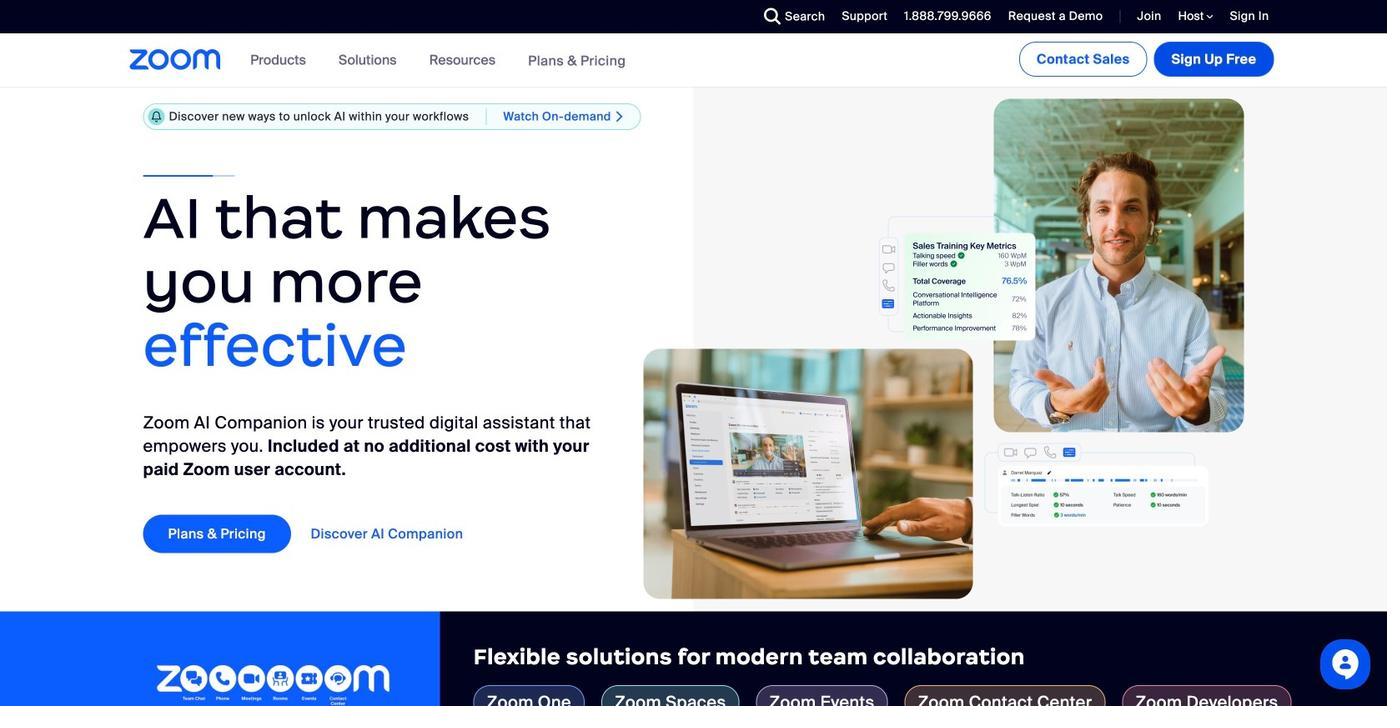 Task type: vqa. For each thing, say whether or not it's contained in the screenshot.
Pronouns text box
no



Task type: locate. For each thing, give the bounding box(es) containing it.
1 vertical spatial zoom interface icon image
[[985, 444, 1209, 527]]

tab list
[[474, 686, 1354, 707]]

zoom unified communication platform image
[[157, 666, 390, 707]]

zoom interface icon image
[[706, 217, 1036, 341], [985, 444, 1209, 527]]

product information navigation
[[238, 33, 639, 88]]

0 vertical spatial zoom interface icon image
[[706, 217, 1036, 341]]

main content
[[0, 33, 1387, 707]]

banner
[[110, 33, 1278, 88]]

zoom logo image
[[130, 49, 221, 70]]



Task type: describe. For each thing, give the bounding box(es) containing it.
zoom one tab
[[474, 686, 585, 707]]

meetings navigation
[[1016, 33, 1278, 80]]

right image
[[611, 110, 628, 124]]



